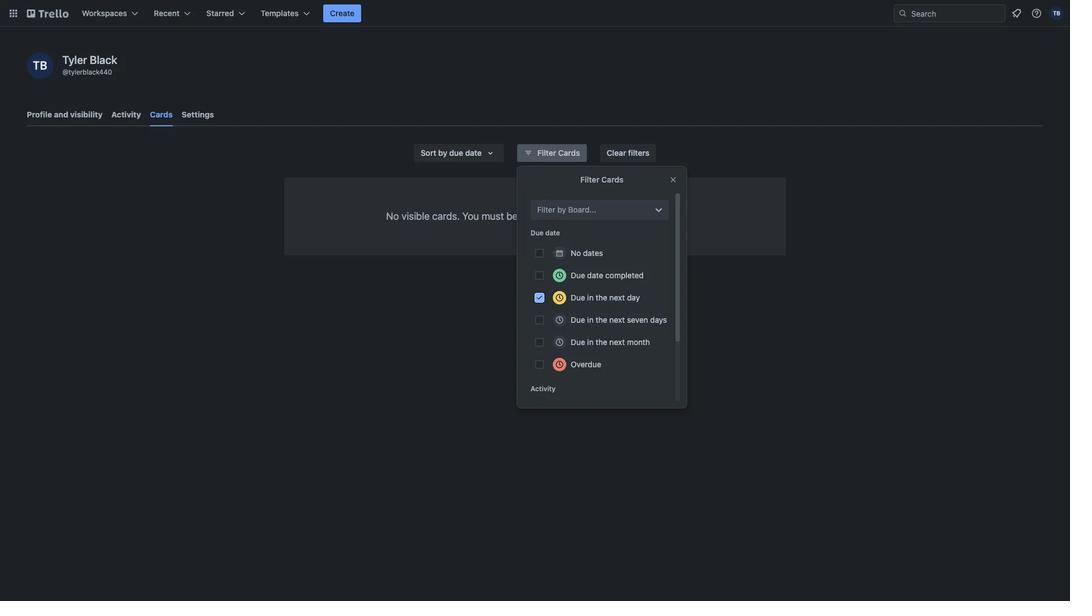 Task type: describe. For each thing, give the bounding box(es) containing it.
here.
[[661, 211, 684, 222]]

due in the next month
[[571, 338, 650, 347]]

@
[[62, 68, 69, 76]]

2 to from the left
[[616, 211, 625, 222]]

0 vertical spatial tyler black (tylerblack440) image
[[1050, 7, 1064, 20]]

no visible cards. you must be added to a card for it to appear here.
[[386, 211, 684, 222]]

due in the next seven days
[[571, 315, 667, 325]]

for
[[593, 211, 605, 222]]

1 vertical spatial filter cards
[[580, 175, 624, 185]]

in for due in the next day
[[587, 293, 594, 303]]

clear filters
[[607, 148, 650, 158]]

sort by due date
[[421, 148, 482, 158]]

2 horizontal spatial cards
[[602, 175, 624, 185]]

workspaces
[[82, 8, 127, 18]]

no for no dates
[[571, 249, 581, 258]]

starred button
[[200, 4, 252, 22]]

create
[[330, 8, 355, 18]]

date for due date
[[545, 229, 560, 237]]

cards link
[[150, 105, 173, 127]]

2 vertical spatial filter
[[537, 205, 555, 215]]

clear
[[607, 148, 626, 158]]

close popover image
[[669, 176, 678, 185]]

due for due in the next day
[[571, 293, 585, 303]]

workspaces button
[[75, 4, 145, 22]]

settings link
[[182, 105, 214, 125]]

filter cards button
[[517, 144, 587, 162]]

next for day
[[609, 293, 625, 303]]

tyler black @ tylerblack440
[[62, 54, 117, 76]]

it
[[608, 211, 614, 222]]

tyler
[[62, 54, 87, 66]]

due for due date
[[531, 229, 544, 237]]

0 vertical spatial cards
[[150, 110, 173, 119]]

1 to from the left
[[551, 211, 560, 222]]

due for due date completed
[[571, 271, 585, 280]]

filter cards inside filter cards button
[[537, 148, 580, 158]]

1 vertical spatial filter
[[580, 175, 600, 185]]

visible
[[402, 211, 430, 222]]

1 vertical spatial tyler black (tylerblack440) image
[[27, 52, 54, 79]]

open information menu image
[[1031, 8, 1042, 19]]

due date
[[531, 229, 560, 237]]

the for month
[[596, 338, 607, 347]]

no dates
[[571, 249, 603, 258]]

recent
[[154, 8, 180, 18]]

visibility
[[70, 110, 103, 119]]

and
[[54, 110, 68, 119]]

templates
[[261, 8, 299, 18]]

recent button
[[147, 4, 197, 22]]

by for sort
[[438, 148, 447, 158]]

create button
[[323, 4, 361, 22]]

cards.
[[432, 211, 460, 222]]

filter by board...
[[537, 205, 596, 215]]

profile
[[27, 110, 52, 119]]

back to home image
[[27, 4, 69, 22]]

date inside popup button
[[465, 148, 482, 158]]

sort by due date button
[[414, 144, 504, 162]]

you
[[462, 211, 479, 222]]



Task type: vqa. For each thing, say whether or not it's contained in the screenshot.
"workspaces" to the bottom
no



Task type: locate. For each thing, give the bounding box(es) containing it.
no left visible
[[386, 211, 399, 222]]

by left card
[[558, 205, 566, 215]]

tyler black (tylerblack440) image left @
[[27, 52, 54, 79]]

month
[[627, 338, 650, 347]]

0 horizontal spatial tyler black (tylerblack440) image
[[27, 52, 54, 79]]

due down due date completed
[[571, 293, 585, 303]]

1 vertical spatial activity
[[531, 385, 556, 394]]

2 next from the top
[[609, 315, 625, 325]]

0 notifications image
[[1010, 7, 1023, 20]]

Search field
[[907, 5, 1005, 22]]

1 the from the top
[[596, 293, 607, 303]]

due down due in the next day
[[571, 315, 585, 325]]

0 vertical spatial next
[[609, 293, 625, 303]]

added
[[520, 211, 549, 222]]

0 horizontal spatial cards
[[150, 110, 173, 119]]

by for filter
[[558, 205, 566, 215]]

must
[[482, 211, 504, 222]]

date right due
[[465, 148, 482, 158]]

primary element
[[0, 0, 1070, 27]]

dates
[[583, 249, 603, 258]]

0 horizontal spatial activity
[[111, 110, 141, 119]]

activity link
[[111, 105, 141, 125]]

date for due date completed
[[587, 271, 603, 280]]

1 horizontal spatial activity
[[531, 385, 556, 394]]

2 vertical spatial next
[[609, 338, 625, 347]]

0 vertical spatial no
[[386, 211, 399, 222]]

cards right the activity link
[[150, 110, 173, 119]]

0 vertical spatial in
[[587, 293, 594, 303]]

completed
[[605, 271, 644, 280]]

starred
[[206, 8, 234, 18]]

filter inside button
[[537, 148, 556, 158]]

0 vertical spatial activity
[[111, 110, 141, 119]]

to right 'it'
[[616, 211, 625, 222]]

1 horizontal spatial tyler black (tylerblack440) image
[[1050, 7, 1064, 20]]

1 horizontal spatial date
[[545, 229, 560, 237]]

filter
[[537, 148, 556, 158], [580, 175, 600, 185], [537, 205, 555, 215]]

0 horizontal spatial no
[[386, 211, 399, 222]]

1 horizontal spatial cards
[[558, 148, 580, 158]]

due for due in the next seven days
[[571, 315, 585, 325]]

2 the from the top
[[596, 315, 607, 325]]

0 horizontal spatial by
[[438, 148, 447, 158]]

black
[[90, 54, 117, 66]]

2 vertical spatial cards
[[602, 175, 624, 185]]

in
[[587, 293, 594, 303], [587, 315, 594, 325], [587, 338, 594, 347]]

next for month
[[609, 338, 625, 347]]

a
[[563, 211, 568, 222]]

to left a
[[551, 211, 560, 222]]

be
[[507, 211, 518, 222]]

1 vertical spatial in
[[587, 315, 594, 325]]

in for due in the next month
[[587, 338, 594, 347]]

date
[[465, 148, 482, 158], [545, 229, 560, 237], [587, 271, 603, 280]]

by left due
[[438, 148, 447, 158]]

clear filters button
[[600, 144, 656, 162]]

1 horizontal spatial by
[[558, 205, 566, 215]]

the for seven
[[596, 315, 607, 325]]

0 vertical spatial filter
[[537, 148, 556, 158]]

overdue
[[571, 360, 601, 370]]

the for day
[[596, 293, 607, 303]]

3 in from the top
[[587, 338, 594, 347]]

in down due in the next day
[[587, 315, 594, 325]]

the down due in the next day
[[596, 315, 607, 325]]

1 horizontal spatial filter cards
[[580, 175, 624, 185]]

activity
[[111, 110, 141, 119], [531, 385, 556, 394]]

1 in from the top
[[587, 293, 594, 303]]

no left 'dates'
[[571, 249, 581, 258]]

the down due date completed
[[596, 293, 607, 303]]

0 vertical spatial filter cards
[[537, 148, 580, 158]]

1 vertical spatial the
[[596, 315, 607, 325]]

2 vertical spatial in
[[587, 338, 594, 347]]

0 vertical spatial the
[[596, 293, 607, 303]]

date down 'dates'
[[587, 271, 603, 280]]

next left seven
[[609, 315, 625, 325]]

due for due in the next month
[[571, 338, 585, 347]]

0 horizontal spatial filter cards
[[537, 148, 580, 158]]

in down due date completed
[[587, 293, 594, 303]]

0 horizontal spatial to
[[551, 211, 560, 222]]

1 vertical spatial cards
[[558, 148, 580, 158]]

0 vertical spatial date
[[465, 148, 482, 158]]

cards inside button
[[558, 148, 580, 158]]

due
[[449, 148, 463, 158]]

3 the from the top
[[596, 338, 607, 347]]

cards left clear
[[558, 148, 580, 158]]

templates button
[[254, 4, 317, 22]]

search image
[[899, 9, 907, 18]]

no
[[386, 211, 399, 222], [571, 249, 581, 258]]

2 vertical spatial date
[[587, 271, 603, 280]]

no for no visible cards. you must be added to a card for it to appear here.
[[386, 211, 399, 222]]

filter cards
[[537, 148, 580, 158], [580, 175, 624, 185]]

days
[[650, 315, 667, 325]]

sort
[[421, 148, 436, 158]]

3 next from the top
[[609, 338, 625, 347]]

by inside sort by due date popup button
[[438, 148, 447, 158]]

the up overdue
[[596, 338, 607, 347]]

1 horizontal spatial no
[[571, 249, 581, 258]]

2 vertical spatial the
[[596, 338, 607, 347]]

day
[[627, 293, 640, 303]]

1 vertical spatial by
[[558, 205, 566, 215]]

cards
[[150, 110, 173, 119], [558, 148, 580, 158], [602, 175, 624, 185]]

1 vertical spatial next
[[609, 315, 625, 325]]

the
[[596, 293, 607, 303], [596, 315, 607, 325], [596, 338, 607, 347]]

card
[[571, 211, 591, 222]]

0 horizontal spatial date
[[465, 148, 482, 158]]

due down no dates
[[571, 271, 585, 280]]

due date completed
[[571, 271, 644, 280]]

due
[[531, 229, 544, 237], [571, 271, 585, 280], [571, 293, 585, 303], [571, 315, 585, 325], [571, 338, 585, 347]]

in for due in the next seven days
[[587, 315, 594, 325]]

due down no visible cards. you must be added to a card for it to appear here.
[[531, 229, 544, 237]]

1 next from the top
[[609, 293, 625, 303]]

profile and visibility
[[27, 110, 103, 119]]

next left 'month'
[[609, 338, 625, 347]]

board...
[[568, 205, 596, 215]]

0 vertical spatial by
[[438, 148, 447, 158]]

next for seven
[[609, 315, 625, 325]]

2 horizontal spatial date
[[587, 271, 603, 280]]

by
[[438, 148, 447, 158], [558, 205, 566, 215]]

profile and visibility link
[[27, 105, 103, 125]]

next
[[609, 293, 625, 303], [609, 315, 625, 325], [609, 338, 625, 347]]

2 in from the top
[[587, 315, 594, 325]]

appear
[[628, 211, 659, 222]]

cards down clear
[[602, 175, 624, 185]]

tylerblack440
[[69, 68, 112, 76]]

date down no visible cards. you must be added to a card for it to appear here.
[[545, 229, 560, 237]]

due in the next day
[[571, 293, 640, 303]]

due up overdue
[[571, 338, 585, 347]]

1 horizontal spatial to
[[616, 211, 625, 222]]

in up overdue
[[587, 338, 594, 347]]

tyler black (tylerblack440) image
[[1050, 7, 1064, 20], [27, 52, 54, 79]]

to
[[551, 211, 560, 222], [616, 211, 625, 222]]

seven
[[627, 315, 648, 325]]

next left day
[[609, 293, 625, 303]]

1 vertical spatial no
[[571, 249, 581, 258]]

tyler black (tylerblack440) image right "open information menu" icon
[[1050, 7, 1064, 20]]

filters
[[628, 148, 650, 158]]

settings
[[182, 110, 214, 119]]

1 vertical spatial date
[[545, 229, 560, 237]]



